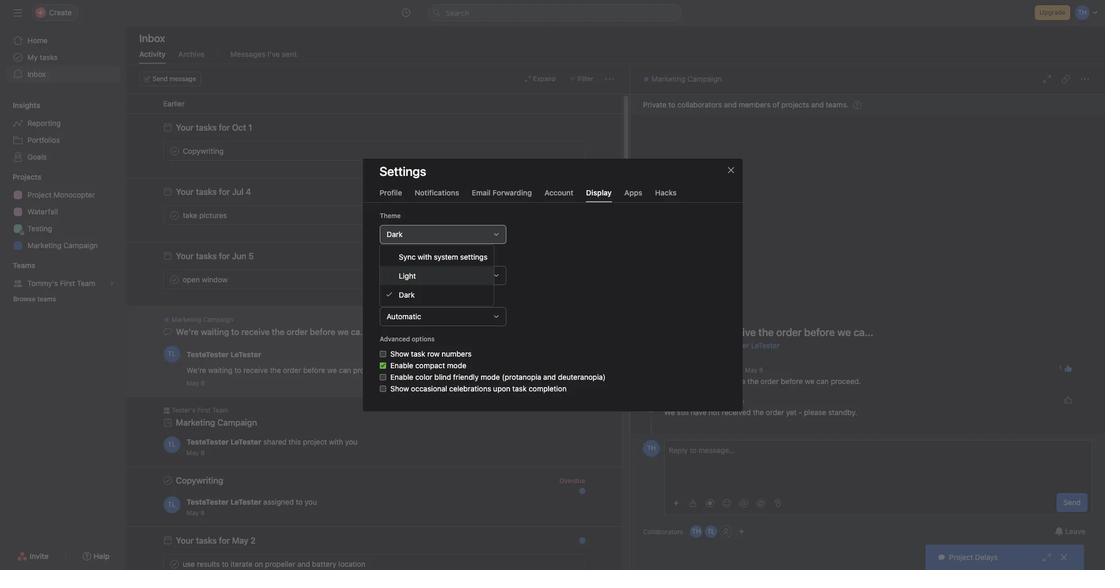 Task type: locate. For each thing, give the bounding box(es) containing it.
0 horizontal spatial inbox
[[27, 70, 46, 79]]

1 vertical spatial enable
[[390, 373, 413, 382]]

0 vertical spatial completed image
[[168, 145, 181, 157]]

first for tommy's first team
[[60, 279, 75, 288]]

1 vertical spatial copywriting
[[176, 476, 223, 486]]

1 completed checkbox from the top
[[168, 274, 181, 286]]

completed checkbox left the open
[[168, 274, 181, 286]]

we for we're waiting to receive the order before we can proceed.
[[805, 377, 815, 386]]

1 vertical spatial marketing campaign
[[27, 241, 98, 250]]

archive
[[178, 50, 205, 59]]

for for jul
[[219, 187, 230, 197]]

waiting up @testetester on the right bottom of the page
[[673, 327, 707, 339]]

yet
[[786, 408, 797, 417]]

enable for enable color blind friendly mode (protanopia and deuteranopia)
[[390, 373, 413, 382]]

0 vertical spatial completed image
[[168, 209, 181, 222]]

projects element
[[0, 168, 127, 256]]

close image
[[727, 166, 735, 175]]

1 enable from the top
[[390, 361, 413, 370]]

2 enable from the top
[[390, 373, 413, 382]]

your tasks for jul 4
[[176, 187, 251, 197]]

dark down the theme
[[386, 230, 402, 239]]

the for we're waiting to receive the order before we ca... @testetester letester
[[758, 327, 774, 339]]

waiting up have
[[686, 377, 710, 386]]

the right received
[[753, 408, 764, 417]]

0 horizontal spatial first
[[60, 279, 75, 288]]

we inside we're waiting to receive the order before we ca... @testetester letester
[[837, 327, 851, 339]]

you inside testetester letester shared this project with you may 8
[[345, 438, 358, 447]]

th button
[[643, 396, 660, 413], [643, 440, 660, 457], [690, 526, 703, 539]]

first for tester's first team
[[197, 407, 210, 415]]

receive inside we're waiting to receive the order before we ca... @testetester letester
[[722, 327, 756, 339]]

team for tommy's first team
[[77, 279, 95, 288]]

receive up testetester letester
[[241, 328, 270, 337]]

members
[[739, 100, 771, 109]]

tasks up 'open window'
[[196, 252, 217, 261]]

send inside we're waiting to receive the order before we ca... dialog
[[1063, 499, 1081, 507]]

completed checkbox for open window
[[168, 274, 181, 286]]

may down 'marketing campaign'
[[186, 449, 199, 457]]

0 horizontal spatial campaign
[[63, 241, 98, 250]]

8 up we're waiting to receive the order before we can proceed.
[[759, 367, 763, 375]]

browse teams
[[13, 295, 56, 303]]

1 completed image from the top
[[168, 145, 181, 157]]

open
[[183, 275, 200, 284]]

may right ·
[[745, 367, 757, 375]]

1 horizontal spatial mode
[[480, 373, 500, 382]]

your up take in the left top of the page
[[176, 187, 194, 197]]

can up please
[[817, 377, 829, 386]]

0 vertical spatial marketing campaign
[[652, 74, 722, 83]]

1 vertical spatial marketing
[[27, 241, 61, 250]]

advanced options
[[380, 336, 434, 343]]

marketing campaign down 'open window'
[[172, 316, 233, 324]]

your for your tasks for jul 4
[[176, 187, 194, 197]]

your for your tasks for jun 5
[[176, 252, 194, 261]]

letester
[[751, 341, 780, 350], [231, 350, 261, 359], [231, 438, 261, 447], [231, 498, 261, 507]]

completion
[[528, 385, 566, 394]]

we're inside we're waiting to receive the order before we ca... @testetester letester
[[643, 327, 671, 339]]

0 vertical spatial team
[[77, 279, 95, 288]]

overdue
[[559, 477, 585, 485]]

2 testetester from the top
[[186, 438, 229, 447]]

you right assigned
[[305, 498, 317, 507]]

2 horizontal spatial marketing campaign
[[652, 74, 722, 83]]

1 horizontal spatial send
[[1063, 499, 1081, 507]]

letester left assigned
[[231, 498, 261, 507]]

sync with system settings link
[[380, 247, 494, 266]]

we left enable compact mode option in the left of the page
[[327, 366, 337, 375]]

0 vertical spatial completed checkbox
[[168, 145, 181, 157]]

tasks inside "link"
[[40, 53, 58, 62]]

to for we're waiting to receive the order before we ca... @testetester letester
[[710, 327, 719, 339]]

waiting for we're waiting to receive the order before we can proceed. may 8
[[208, 366, 232, 375]]

inbox
[[139, 32, 165, 44], [27, 70, 46, 79]]

marketing up private
[[652, 74, 686, 83]]

marketing inside we're waiting to receive the order before we ca... dialog
[[652, 74, 686, 83]]

2 show from the top
[[390, 385, 409, 394]]

0 horizontal spatial with
[[329, 438, 343, 447]]

and left battery
[[297, 560, 310, 569]]

proceed. up standby.
[[831, 377, 861, 386]]

testetester for testetester letester
[[186, 350, 229, 359]]

2 vertical spatial we
[[805, 377, 815, 386]]

with inside 'link'
[[418, 252, 432, 261]]

1 horizontal spatial marketing campaign link
[[643, 73, 722, 85]]

marketing campaign link up collaborators
[[643, 73, 722, 85]]

1 horizontal spatial you
[[345, 438, 358, 447]]

inbox up activity on the top left of page
[[139, 32, 165, 44]]

2 completed image from the top
[[168, 558, 181, 571]]

2 vertical spatial first
[[197, 407, 210, 415]]

your up use
[[176, 537, 194, 546]]

to for we're waiting to receive the order before we can proceed.
[[712, 377, 719, 386]]

0 vertical spatial testetester letester link
[[186, 350, 261, 359]]

2 vertical spatial th button
[[690, 526, 703, 539]]

dark down light
[[399, 290, 415, 299]]

2 for from the top
[[219, 187, 230, 197]]

8
[[759, 367, 763, 375], [201, 380, 205, 388], [201, 449, 205, 457], [201, 510, 205, 518]]

completed checkbox left use
[[168, 558, 181, 571]]

1 horizontal spatial can
[[817, 377, 829, 386]]

we left ca...
[[837, 327, 851, 339]]

team
[[77, 279, 95, 288], [212, 407, 228, 415]]

campaign down testing link
[[63, 241, 98, 250]]

letester inside testetester letester shared this project with you may 8
[[231, 438, 261, 447]]

1 vertical spatial completed image
[[168, 274, 181, 286]]

0 vertical spatial dark
[[386, 230, 402, 239]]

campaign up collaborators
[[688, 74, 722, 83]]

tasks for my tasks
[[40, 53, 58, 62]]

project delays
[[949, 553, 998, 562]]

0 horizontal spatial mode
[[447, 361, 466, 370]]

testetester inside testetester letester shared this project with you may 8
[[186, 438, 229, 447]]

marketing down testing
[[27, 241, 61, 250]]

1 vertical spatial testetester letester link
[[186, 438, 261, 447]]

0 vertical spatial th button
[[643, 396, 660, 413]]

letester down we're waiting to receive the order before we ca... at left bottom
[[231, 350, 261, 359]]

the
[[416, 294, 425, 302], [758, 327, 774, 339], [272, 328, 285, 337], [270, 366, 281, 375], [748, 377, 759, 386], [753, 408, 764, 417]]

portfolios
[[27, 136, 60, 145]]

mode up upon
[[480, 373, 500, 382]]

letester inside the testetester letester assigned to you may 8
[[231, 498, 261, 507]]

the down we're waiting to receive the order before we ca... at left bottom
[[270, 366, 281, 375]]

0 vertical spatial of
[[773, 100, 780, 109]]

receive down testetester letester
[[243, 366, 268, 375]]

for left 'jul'
[[219, 187, 230, 197]]

record a video image
[[706, 499, 714, 508]]

marketing campaign link down testing
[[6, 237, 120, 254]]

0 vertical spatial marketing
[[652, 74, 686, 83]]

waiting inside we're waiting to receive the order before we ca... @testetester letester
[[673, 327, 707, 339]]

1 show from the top
[[390, 350, 409, 359]]

before for we're waiting to receive the order before we can proceed.
[[781, 377, 803, 386]]

letester for testetester letester
[[231, 350, 261, 359]]

8 inside · may 8
[[759, 367, 763, 375]]

collaborators
[[677, 100, 722, 109]]

(protanopia
[[502, 373, 541, 382]]

window
[[202, 275, 228, 284]]

proceed.
[[353, 366, 383, 375], [831, 377, 861, 386]]

2 completed checkbox from the top
[[168, 558, 181, 571]]

send left message
[[152, 75, 168, 83]]

team up 'marketing campaign'
[[212, 407, 228, 415]]

mode down numbers
[[447, 361, 466, 370]]

2 vertical spatial testetester
[[186, 498, 229, 507]]

2 completed image from the top
[[168, 274, 181, 286]]

waterfall
[[27, 207, 58, 216]]

can inside we're waiting to receive the order before we can proceed. may 8
[[339, 366, 351, 375]]

2 horizontal spatial we
[[837, 327, 851, 339]]

order down we're waiting to receive the order before we ca... at left bottom
[[283, 366, 301, 375]]

letester down "we're waiting to receive the order before we ca..." link at the bottom
[[751, 341, 780, 350]]

your tasks for oct 1
[[176, 123, 252, 132]]

letester left shared
[[231, 438, 261, 447]]

light
[[399, 271, 416, 280]]

activity
[[139, 50, 166, 59]]

tl inside we're waiting to receive the order before we ca... dialog
[[707, 528, 715, 536]]

first right tommy's
[[60, 279, 75, 288]]

completed checkbox down your tasks for oct 1
[[168, 145, 181, 157]]

completed checkbox for your tasks for jul 4
[[168, 209, 181, 222]]

1 horizontal spatial campaign
[[203, 316, 233, 324]]

now
[[732, 397, 745, 405]]

for for may
[[219, 537, 230, 546]]

just now
[[718, 397, 745, 405]]

2 vertical spatial testetester letester link
[[186, 498, 261, 507]]

teams
[[13, 261, 35, 270]]

completed image left take in the left top of the page
[[168, 209, 181, 222]]

testetester letester link down we're waiting to receive the order before we ca... at left bottom
[[186, 350, 261, 359]]

completed image for your tasks for jun 5
[[168, 274, 181, 286]]

0 horizontal spatial team
[[77, 279, 95, 288]]

sent
[[282, 50, 297, 59]]

toolbar
[[669, 496, 785, 511]]

1 vertical spatial of
[[408, 294, 414, 302]]

0 vertical spatial inbox
[[139, 32, 165, 44]]

waiting down testetester letester
[[208, 366, 232, 375]]

teams element
[[0, 256, 127, 309]]

to up testetester letester
[[231, 328, 239, 337]]

order
[[776, 327, 802, 339], [287, 328, 308, 337], [283, 366, 301, 375], [761, 377, 779, 386], [766, 408, 784, 417]]

we're for we're waiting to receive the order before we can proceed.
[[664, 377, 684, 386]]

testetester letester link
[[186, 350, 261, 359], [186, 438, 261, 447], [186, 498, 261, 507]]

1 vertical spatial th button
[[643, 440, 660, 457]]

1 vertical spatial proceed.
[[831, 377, 861, 386]]

results
[[197, 560, 220, 569]]

and
[[724, 100, 737, 109], [811, 100, 824, 109], [543, 373, 556, 382], [297, 560, 310, 569]]

3 for from the top
[[219, 252, 230, 261]]

proceed. for we're waiting to receive the order before we can proceed.
[[831, 377, 861, 386]]

automatic
[[386, 312, 421, 321]]

marketing campaign up collaborators
[[652, 74, 722, 83]]

tasks left oct
[[196, 123, 217, 132]]

waiting inside we're waiting to receive the order before we can proceed. may 8
[[208, 366, 232, 375]]

your for your tasks for oct 1
[[176, 123, 194, 132]]

1 testetester from the top
[[186, 350, 229, 359]]

your down earlier
[[176, 123, 194, 132]]

to right assigned
[[296, 498, 303, 507]]

to inside we're waiting to receive the order before we ca... @testetester letester
[[710, 327, 719, 339]]

close image
[[1060, 554, 1068, 562]]

marketing down the open
[[172, 316, 201, 324]]

marketing campaign link
[[643, 73, 722, 85], [6, 237, 120, 254]]

4 your from the top
[[176, 537, 194, 546]]

1 vertical spatial task
[[512, 385, 526, 394]]

messages i've sent
[[230, 50, 297, 59]]

0 vertical spatial campaign
[[688, 74, 722, 83]]

1 vertical spatial campaign
[[63, 241, 98, 250]]

1 vertical spatial with
[[329, 438, 343, 447]]

project monocopter link
[[6, 187, 120, 204]]

testing link
[[6, 221, 120, 237]]

team right tommy's
[[77, 279, 95, 288]]

can left enable compact mode option in the left of the page
[[339, 366, 351, 375]]

can for we're waiting to receive the order before we can proceed. may 8
[[339, 366, 351, 375]]

testetester inside the testetester letester assigned to you may 8
[[186, 498, 229, 507]]

we inside we're waiting to receive the order before we can proceed. may 8
[[327, 366, 337, 375]]

to down testetester letester
[[234, 366, 241, 375]]

2 completed checkbox from the top
[[168, 209, 181, 222]]

Completed checkbox
[[168, 145, 181, 157], [168, 209, 181, 222]]

0 vertical spatial completed checkbox
[[168, 274, 181, 286]]

0 horizontal spatial marketing
[[27, 241, 61, 250]]

project monocopter
[[27, 190, 95, 199]]

copywriting
[[183, 146, 224, 155], [176, 476, 223, 486]]

tl button
[[163, 346, 180, 363], [163, 437, 180, 454], [163, 497, 180, 514], [705, 526, 718, 539]]

we're waiting to receive the order before we ca...
[[176, 328, 368, 337]]

show
[[390, 350, 409, 359], [390, 385, 409, 394]]

your tasks for jun 5
[[176, 252, 254, 261]]

1 vertical spatial we
[[327, 366, 337, 375]]

send for send
[[1063, 499, 1081, 507]]

marketing inside projects element
[[27, 241, 61, 250]]

receive inside we're waiting to receive the order before we can proceed. may 8
[[243, 366, 268, 375]]

email forwarding button
[[472, 188, 532, 203]]

first left day at left bottom
[[380, 294, 393, 302]]

order for we're waiting to receive the order before we ca... @testetester letester
[[776, 327, 802, 339]]

completed checkbox left take in the left top of the page
[[168, 209, 181, 222]]

settings
[[460, 252, 488, 261]]

before inside we're waiting to receive the order before we can proceed. may 8
[[303, 366, 325, 375]]

receive up @testetester letester link
[[722, 327, 756, 339]]

1 vertical spatial dark
[[399, 290, 415, 299]]

3 your from the top
[[176, 252, 194, 261]]

tasks up take pictures on the left
[[196, 187, 217, 197]]

full screen image
[[1043, 75, 1051, 83]]

completed image for your tasks for jul 4
[[168, 209, 181, 222]]

0 vertical spatial with
[[418, 252, 432, 261]]

for up results
[[219, 537, 230, 546]]

apps button
[[624, 188, 642, 203]]

1 horizontal spatial 1
[[1059, 365, 1062, 372]]

0 vertical spatial enable
[[390, 361, 413, 370]]

0 horizontal spatial of
[[408, 294, 414, 302]]

testetester letester link down 'marketing campaign'
[[186, 438, 261, 447]]

3 testetester from the top
[[186, 498, 229, 507]]

send for send message
[[152, 75, 168, 83]]

testetester
[[186, 350, 229, 359], [186, 438, 229, 447], [186, 498, 229, 507]]

0 horizontal spatial we
[[327, 366, 337, 375]]

before for we're waiting to receive the order before we ca...
[[310, 328, 335, 337]]

show for show occasional celebrations upon task completion
[[390, 385, 409, 394]]

1 vertical spatial first
[[380, 294, 393, 302]]

1 vertical spatial marketing campaign link
[[6, 237, 120, 254]]

0 vertical spatial mode
[[447, 361, 466, 370]]

receive for we're waiting to receive the order before we can proceed. may 8
[[243, 366, 268, 375]]

to up just
[[712, 377, 719, 386]]

expand project delays image
[[1043, 554, 1051, 562]]

2 horizontal spatial campaign
[[688, 74, 722, 83]]

order for we're waiting to receive the order before we can proceed. may 8
[[283, 366, 301, 375]]

with
[[418, 252, 432, 261], [329, 438, 343, 447]]

receive down ·
[[721, 377, 746, 386]]

open window
[[183, 275, 228, 284]]

1 horizontal spatial of
[[773, 100, 780, 109]]

enable
[[390, 361, 413, 370], [390, 373, 413, 382]]

3 testetester letester link from the top
[[186, 498, 261, 507]]

before for we're waiting to receive the order before we can proceed. may 8
[[303, 366, 325, 375]]

1 vertical spatial inbox
[[27, 70, 46, 79]]

to
[[669, 100, 675, 109], [710, 327, 719, 339], [231, 328, 239, 337], [234, 366, 241, 375], [712, 377, 719, 386], [296, 498, 303, 507], [222, 560, 229, 569]]

send
[[152, 75, 168, 83], [1063, 499, 1081, 507]]

marketing campaign down testing link
[[27, 241, 98, 250]]

1 completed checkbox from the top
[[168, 145, 181, 157]]

marketing campaign inside projects element
[[27, 241, 98, 250]]

1 vertical spatial completed checkbox
[[168, 558, 181, 571]]

the inside we're waiting to receive the order before we can proceed. may 8
[[270, 366, 281, 375]]

1 horizontal spatial team
[[212, 407, 228, 415]]

tasks up results
[[196, 537, 217, 546]]

to inside we're waiting to receive the order before we can proceed. may 8
[[234, 366, 241, 375]]

marketing campaign inside we're waiting to receive the order before we ca... dialog
[[652, 74, 722, 83]]

1 vertical spatial team
[[212, 407, 228, 415]]

order for we're waiting to receive the order before we ca...
[[287, 328, 308, 337]]

0 vertical spatial first
[[60, 279, 75, 288]]

0 horizontal spatial send
[[152, 75, 168, 83]]

completed image
[[168, 209, 181, 222], [168, 274, 181, 286]]

Completed checkbox
[[168, 274, 181, 286], [168, 558, 181, 571]]

the up @testetester letester link
[[758, 327, 774, 339]]

with inside testetester letester shared this project with you may 8
[[329, 438, 343, 447]]

completed image
[[168, 145, 181, 157], [168, 558, 181, 571]]

goals link
[[6, 149, 120, 166]]

waiting for we're waiting to receive the order before we can proceed.
[[686, 377, 710, 386]]

completed image for use results to iterate on propeller and battery location
[[168, 558, 181, 571]]

0 likes. click to like this task image
[[1064, 396, 1072, 405]]

we're inside we're waiting to receive the order before we can proceed. may 8
[[186, 366, 206, 375]]

the left week
[[416, 294, 425, 302]]

we up please
[[805, 377, 815, 386]]

have
[[691, 408, 707, 417]]

1 vertical spatial you
[[305, 498, 317, 507]]

tasks for your tasks for oct 1
[[196, 123, 217, 132]]

insights
[[13, 101, 40, 110]]

may inside · may 8
[[745, 367, 757, 375]]

1 vertical spatial 1
[[1059, 365, 1062, 372]]

project
[[27, 190, 52, 199]]

2 horizontal spatial marketing
[[652, 74, 686, 83]]

8 down 'marketing campaign'
[[201, 449, 205, 457]]

8 up "your tasks for may 2" link
[[201, 510, 205, 518]]

2 vertical spatial campaign
[[203, 316, 233, 324]]

2 vertical spatial marketing
[[172, 316, 201, 324]]

projects
[[13, 173, 41, 181]]

marketing campaign
[[652, 74, 722, 83], [27, 241, 98, 250], [172, 316, 233, 324]]

0 vertical spatial send
[[152, 75, 168, 83]]

first up 'marketing campaign'
[[197, 407, 210, 415]]

2 vertical spatial th
[[692, 528, 701, 536]]

before inside we're waiting to receive the order before we ca... @testetester letester
[[804, 327, 835, 339]]

for left jun at left top
[[219, 252, 230, 261]]

0 vertical spatial you
[[345, 438, 358, 447]]

letester for testetester letester assigned to you may 8
[[231, 498, 261, 507]]

enable right "enable color blind friendly mode (protanopia and deuteranopia)" option
[[390, 373, 413, 382]]

the for we're waiting to receive the order before we can proceed.
[[748, 377, 759, 386]]

0 horizontal spatial can
[[339, 366, 351, 375]]

campaign inside we're waiting to receive the order before we ca... dialog
[[688, 74, 722, 83]]

to for we're waiting to receive the order before we ca...
[[231, 328, 239, 337]]

of left projects at the right top of the page
[[773, 100, 780, 109]]

we for we're waiting to receive the order before we can proceed. may 8
[[327, 366, 337, 375]]

1 your from the top
[[176, 123, 194, 132]]

testetester letester link up your tasks for may 2 on the bottom left of page
[[186, 498, 261, 507]]

tommy's first team
[[27, 279, 95, 288]]

you right project
[[345, 438, 358, 447]]

your tasks for may 2 link
[[176, 537, 256, 546]]

email forwarding
[[472, 188, 532, 197]]

i've
[[267, 50, 280, 59]]

1 for from the top
[[219, 123, 230, 132]]

1 horizontal spatial with
[[418, 252, 432, 261]]

0 horizontal spatial task
[[411, 350, 425, 359]]

0 horizontal spatial proceed.
[[353, 366, 383, 375]]

task left row
[[411, 350, 425, 359]]

for left oct
[[219, 123, 230, 132]]

campaign inside projects element
[[63, 241, 98, 250]]

0 vertical spatial show
[[390, 350, 409, 359]]

1 vertical spatial show
[[390, 385, 409, 394]]

receive for we're waiting to receive the order before we can proceed.
[[721, 377, 746, 386]]

private
[[643, 100, 667, 109]]

teams.
[[826, 100, 849, 109]]

0 vertical spatial can
[[339, 366, 351, 375]]

1 horizontal spatial inbox
[[139, 32, 165, 44]]

0 vertical spatial we
[[837, 327, 851, 339]]

to left iterate
[[222, 560, 229, 569]]

completed image left use
[[168, 558, 181, 571]]

1 vertical spatial can
[[817, 377, 829, 386]]

theme
[[380, 212, 400, 220]]

order down · may 8
[[761, 377, 779, 386]]

completed image down your tasks for oct 1
[[168, 145, 181, 157]]

1 horizontal spatial we
[[805, 377, 815, 386]]

toolbar inside we're waiting to receive the order before we ca... dialog
[[669, 496, 785, 511]]

1 completed image from the top
[[168, 209, 181, 222]]

letester for testetester letester shared this project with you may 8
[[231, 438, 261, 447]]

waiting
[[673, 327, 707, 339], [201, 328, 229, 337], [208, 366, 232, 375], [686, 377, 710, 386]]

0 vertical spatial 1
[[248, 123, 252, 132]]

goals
[[27, 152, 47, 161]]

show down advanced
[[390, 350, 409, 359]]

apps
[[624, 188, 642, 197]]

to up @testetester on the right bottom of the page
[[710, 327, 719, 339]]

of right day at left bottom
[[408, 294, 414, 302]]

waiting up testetester letester
[[201, 328, 229, 337]]

order inside we're waiting to receive the order before we ca... @testetester letester
[[776, 327, 802, 339]]

order inside we're waiting to receive the order before we can proceed. may 8
[[283, 366, 301, 375]]

1 vertical spatial mode
[[480, 373, 500, 382]]

may up tester's first team
[[186, 380, 199, 388]]

send up leave
[[1063, 499, 1081, 507]]

insights button
[[0, 100, 40, 111]]

inbox down my
[[27, 70, 46, 79]]

can inside we're waiting to receive the order before we ca... dialog
[[817, 377, 829, 386]]

0 horizontal spatial 1
[[248, 123, 252, 132]]

proceed. inside we're waiting to receive the order before we can proceed. may 8
[[353, 366, 383, 375]]

the inside we're waiting to receive the order before we ca... @testetester letester
[[758, 327, 774, 339]]

4 for from the top
[[219, 537, 230, 546]]

notifications
[[415, 188, 459, 197]]

the down · may 8
[[748, 377, 759, 386]]

8 inside testetester letester shared this project with you may 8
[[201, 449, 205, 457]]

settings
[[380, 164, 426, 179]]

we for we're waiting to receive the order before we ca... @testetester letester
[[837, 327, 851, 339]]

0 vertical spatial proceed.
[[353, 366, 383, 375]]

0 vertical spatial testetester
[[186, 350, 229, 359]]

1 vertical spatial testetester
[[186, 438, 229, 447]]

1 horizontal spatial first
[[197, 407, 210, 415]]

2 testetester letester link from the top
[[186, 438, 261, 447]]

first inside teams element
[[60, 279, 75, 288]]

order up we're waiting to receive the order before we can proceed. may 8
[[287, 328, 308, 337]]

2 horizontal spatial first
[[380, 294, 393, 302]]

0 horizontal spatial you
[[305, 498, 317, 507]]

tasks right my
[[40, 53, 58, 62]]

with right sync
[[418, 252, 432, 261]]

proceed. inside we're waiting to receive the order before we ca... dialog
[[831, 377, 861, 386]]

2 your from the top
[[176, 187, 194, 197]]

completed image left the open
[[168, 274, 181, 286]]

0 horizontal spatial marketing campaign
[[27, 241, 98, 250]]

enable right enable compact mode option in the left of the page
[[390, 361, 413, 370]]

testetester letester
[[186, 350, 261, 359]]



Task type: describe. For each thing, give the bounding box(es) containing it.
activity link
[[139, 50, 166, 64]]

completed checkbox for use results to iterate on propeller and battery location
[[168, 558, 181, 571]]

and left teams.
[[811, 100, 824, 109]]

may inside testetester letester shared this project with you may 8
[[186, 449, 199, 457]]

order left yet
[[766, 408, 784, 417]]

ca...
[[854, 327, 873, 339]]

1 inside 1 button
[[1059, 365, 1062, 372]]

0 horizontal spatial marketing campaign link
[[6, 237, 120, 254]]

we still have not received the order yet - please standby.
[[664, 408, 857, 417]]

shared
[[263, 438, 287, 447]]

1 horizontal spatial task
[[512, 385, 526, 394]]

of inside we're waiting to receive the order before we ca... dialog
[[773, 100, 780, 109]]

teams button
[[0, 261, 35, 271]]

your for your tasks for may 2
[[176, 537, 194, 546]]

and left members
[[724, 100, 737, 109]]

may inside the testetester letester assigned to you may 8
[[186, 510, 199, 518]]

tasks for your tasks for jul 4
[[196, 187, 217, 197]]

messages i've sent link
[[230, 50, 297, 64]]

1 testetester letester link from the top
[[186, 350, 261, 359]]

and up completion
[[543, 373, 556, 382]]

show task row numbers
[[390, 350, 471, 359]]

to for we're waiting to receive the order before we can proceed. may 8
[[234, 366, 241, 375]]

Enable compact mode checkbox
[[380, 363, 386, 369]]

upgrade
[[1040, 8, 1066, 16]]

may left "2"
[[232, 537, 248, 546]]

browse teams button
[[8, 292, 61, 307]]

send button
[[1057, 494, 1088, 513]]

the for we're waiting to receive the order before we ca...
[[272, 328, 285, 337]]

we're for we're waiting to receive the order before we can proceed. may 8
[[186, 366, 206, 375]]

display button
[[586, 188, 612, 203]]

inbox link
[[6, 66, 120, 83]]

testetester for testetester letester shared this project with you may 8
[[186, 438, 229, 447]]

celebrations
[[449, 385, 491, 394]]

to right private
[[669, 100, 675, 109]]

just
[[718, 397, 731, 405]]

earlier
[[163, 99, 185, 108]]

@testetester letester link
[[704, 341, 780, 350]]

letester inside we're waiting to receive the order before we ca... @testetester letester
[[751, 341, 780, 350]]

completed checkbox for your tasks for oct 1
[[168, 145, 181, 157]]

hide sidebar image
[[14, 8, 22, 17]]

reporting
[[27, 119, 61, 128]]

to for use results to iterate on propeller and battery location
[[222, 560, 229, 569]]

we're waiting to receive the order before we can proceed. may 8
[[186, 366, 383, 388]]

inbox inside global element
[[27, 70, 46, 79]]

dark link
[[380, 285, 494, 304]]

please
[[804, 408, 826, 417]]

my tasks
[[27, 53, 58, 62]]

Enable color blind friendly mode (protanopia and deuteranopia) checkbox
[[380, 375, 386, 381]]

to inside the testetester letester assigned to you may 8
[[296, 498, 303, 507]]

at mention image
[[740, 499, 748, 508]]

Show occasional celebrations upon task completion checkbox
[[380, 386, 386, 392]]

1 vertical spatial th
[[647, 445, 656, 453]]

week
[[427, 294, 443, 302]]

0 vertical spatial marketing campaign link
[[643, 73, 722, 85]]

proceed. for we're waiting to receive the order before we can proceed. may 8
[[353, 366, 383, 375]]

projects button
[[0, 172, 41, 183]]

for for oct
[[219, 123, 230, 132]]

testetester letester link for assigned to you
[[186, 498, 261, 507]]

2
[[250, 537, 256, 546]]

receive for we're waiting to receive the order before we ca...
[[241, 328, 270, 337]]

jul
[[232, 187, 244, 197]]

show for show task row numbers
[[390, 350, 409, 359]]

the for we're waiting to receive the order before we can proceed. may 8
[[270, 366, 281, 375]]

standby.
[[828, 408, 857, 417]]

we're waiting to receive the order before we ca... @testetester letester
[[643, 327, 873, 350]]

system
[[434, 252, 458, 261]]

waiting for we're waiting to receive the order before we ca...
[[201, 328, 229, 337]]

for for jun
[[219, 252, 230, 261]]

-
[[799, 408, 802, 417]]

testetester for testetester letester assigned to you may 8
[[186, 498, 229, 507]]

0 vertical spatial task
[[411, 350, 425, 359]]

sync with system settings
[[399, 252, 488, 261]]

insights element
[[0, 96, 127, 168]]

take pictures
[[183, 211, 227, 220]]

8 inside we're waiting to receive the order before we can proceed. may 8
[[201, 380, 205, 388]]

send message
[[152, 75, 196, 83]]

oct
[[232, 123, 246, 132]]

day
[[395, 294, 406, 302]]

we're for we're waiting to receive the order before we ca...
[[176, 328, 199, 337]]

dark inside dark "dropdown button"
[[386, 230, 402, 239]]

this
[[289, 438, 301, 447]]

1 horizontal spatial marketing
[[172, 316, 201, 324]]

projects
[[782, 100, 809, 109]]

occasional
[[411, 385, 447, 394]]

hacks button
[[655, 188, 677, 203]]

testetester letester assigned to you may 8
[[186, 498, 317, 518]]

tasks for your tasks for may 2
[[196, 537, 217, 546]]

0 vertical spatial th
[[647, 400, 656, 408]]

language
[[380, 253, 410, 261]]

archive link
[[178, 50, 205, 64]]

received
[[722, 408, 751, 417]]

1 button
[[1056, 361, 1076, 376]]

dark inside dark link
[[399, 290, 415, 299]]

@testetester
[[704, 341, 749, 350]]

messages
[[230, 50, 266, 59]]

use
[[183, 560, 195, 569]]

0 vertical spatial copywriting
[[183, 146, 224, 155]]

waiting for we're waiting to receive the order before we ca... @testetester letester
[[673, 327, 707, 339]]

enable for enable compact mode
[[390, 361, 413, 370]]

waterfall link
[[6, 204, 120, 221]]

1 horizontal spatial marketing campaign
[[172, 316, 233, 324]]

receive for we're waiting to receive the order before we ca... @testetester letester
[[722, 327, 756, 339]]

invite
[[30, 552, 49, 561]]

invite button
[[10, 548, 55, 567]]

tester's
[[172, 407, 195, 415]]

battery
[[312, 560, 337, 569]]

order for we're waiting to receive the order before we can proceed.
[[761, 377, 779, 386]]

compact
[[415, 361, 445, 370]]

Show task row numbers checkbox
[[380, 351, 386, 358]]

before for we're waiting to receive the order before we ca... @testetester letester
[[804, 327, 835, 339]]

copy link image
[[1062, 75, 1070, 83]]

tester's first team
[[172, 407, 228, 415]]

8 inside the testetester letester assigned to you may 8
[[201, 510, 205, 518]]

automatic button
[[380, 308, 506, 327]]

account
[[545, 188, 574, 197]]

we're waiting to receive the order before we ca... dialog
[[630, 64, 1105, 571]]

can for we're waiting to receive the order before we can proceed.
[[817, 377, 829, 386]]

display
[[586, 188, 612, 197]]

not
[[709, 408, 720, 417]]

reporting link
[[6, 115, 120, 132]]

account button
[[545, 188, 574, 203]]

you inside the testetester letester assigned to you may 8
[[305, 498, 317, 507]]

sync
[[399, 252, 416, 261]]

monocopter
[[54, 190, 95, 199]]

we ca...
[[338, 328, 368, 337]]

we're waiting to receive the order before we ca... link
[[643, 327, 873, 339]]

testetester letester link for shared this project with you
[[186, 438, 261, 447]]

leave
[[1065, 528, 1086, 537]]

upgrade button
[[1035, 5, 1070, 20]]

global element
[[0, 26, 127, 89]]

profile
[[380, 188, 402, 197]]

friendly
[[453, 373, 478, 382]]

completed image for copywriting
[[168, 145, 181, 157]]

4
[[246, 187, 251, 197]]

message
[[169, 75, 196, 83]]

first day of the week
[[380, 294, 443, 302]]

teams
[[37, 295, 56, 303]]

add or remove collaborators image
[[739, 529, 745, 535]]

5
[[249, 252, 254, 261]]

may inside we're waiting to receive the order before we can proceed. may 8
[[186, 380, 199, 388]]

jun
[[232, 252, 246, 261]]

collaborators
[[643, 528, 683, 536]]

we're for we're waiting to receive the order before we ca... @testetester letester
[[643, 327, 671, 339]]

portfolios link
[[6, 132, 120, 149]]

my
[[27, 53, 38, 62]]

your tasks for jun 5 link
[[176, 252, 254, 261]]

iterate
[[231, 560, 253, 569]]

tommy's
[[27, 279, 58, 288]]

tasks for your tasks for jun 5
[[196, 252, 217, 261]]

team for tester's first team
[[212, 407, 228, 415]]

take
[[183, 211, 197, 220]]



Task type: vqa. For each thing, say whether or not it's contained in the screenshot.
the Insights dropdown button
yes



